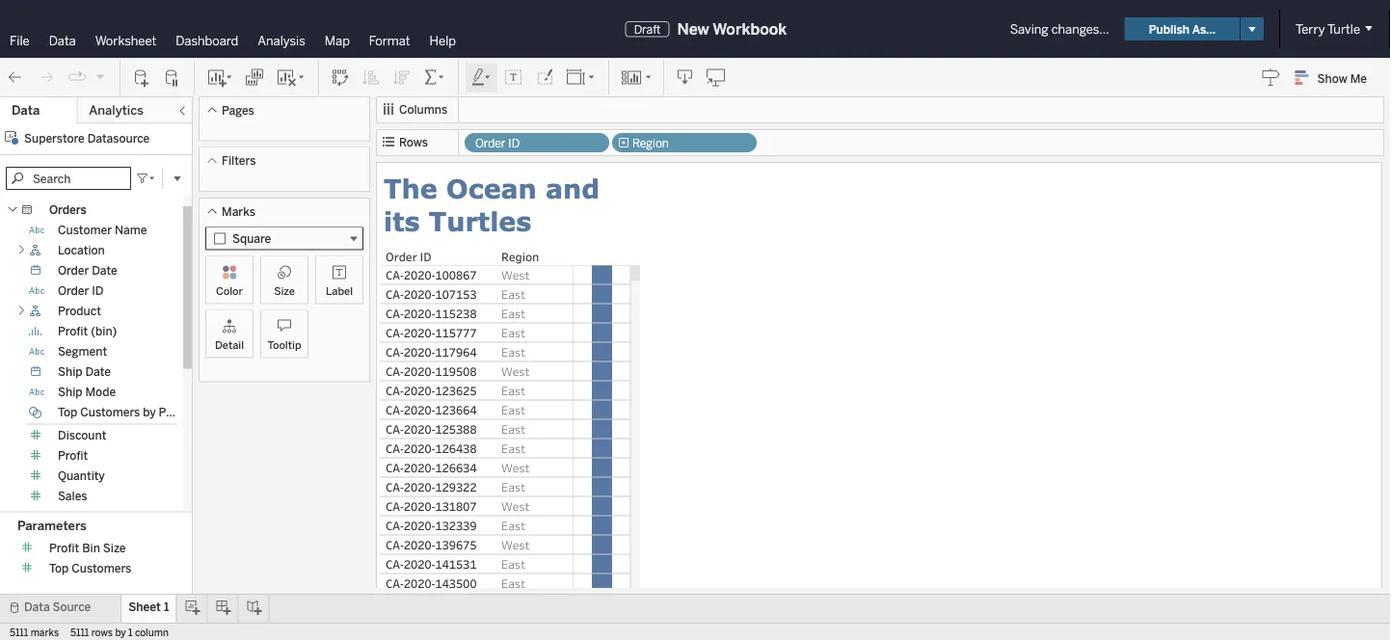 Task type: vqa. For each thing, say whether or not it's contained in the screenshot.
the right to
no



Task type: locate. For each thing, give the bounding box(es) containing it.
1 vertical spatial order
[[58, 264, 89, 278]]

size right bin at the bottom of the page
[[103, 541, 126, 555]]

1 vertical spatial orders
[[58, 510, 94, 524]]

0 horizontal spatial order id
[[58, 284, 104, 298]]

1 ship from the top
[[58, 365, 82, 379]]

0 horizontal spatial replay animation image
[[67, 68, 87, 87]]

sheet 1
[[128, 600, 169, 614]]

0 vertical spatial date
[[92, 264, 117, 278]]

filters
[[222, 154, 256, 168]]

1 vertical spatial by
[[115, 627, 126, 638]]

order id up ocean
[[475, 136, 520, 150]]

replay animation image right redo image
[[67, 68, 87, 87]]

0 vertical spatial orders
[[49, 203, 87, 217]]

order id
[[475, 136, 520, 150], [58, 284, 104, 298]]

0 vertical spatial order id
[[475, 136, 520, 150]]

publish your workbook to edit in tableau desktop image
[[707, 68, 726, 87]]

1 vertical spatial date
[[85, 365, 111, 379]]

size up tooltip
[[274, 284, 295, 297]]

ocean
[[446, 172, 537, 203]]

top for top customers
[[49, 561, 69, 575]]

new worksheet image
[[206, 68, 233, 87]]

2 vertical spatial data
[[24, 600, 50, 614]]

publish as...
[[1149, 22, 1216, 36]]

1 horizontal spatial size
[[274, 284, 295, 297]]

map
[[325, 33, 350, 48]]

0 horizontal spatial 1
[[128, 627, 133, 638]]

5111 left marks
[[10, 627, 28, 638]]

tables
[[17, 180, 55, 195]]

parameters
[[17, 518, 87, 533]]

order up product
[[58, 284, 89, 298]]

date for order date
[[92, 264, 117, 278]]

orders
[[49, 203, 87, 217], [58, 510, 94, 524]]

the
[[384, 172, 437, 203]]

ship down segment
[[58, 365, 82, 379]]

show mark labels image
[[504, 68, 524, 87]]

1 horizontal spatial by
[[143, 405, 156, 419]]

0 horizontal spatial size
[[103, 541, 126, 555]]

publish as... button
[[1125, 17, 1240, 40]]

0 vertical spatial 1
[[164, 600, 169, 614]]

id
[[508, 136, 520, 150], [92, 284, 104, 298]]

0 vertical spatial by
[[143, 405, 156, 419]]

tooltip
[[268, 338, 301, 351]]

orders down sales
[[58, 510, 94, 524]]

segment
[[58, 345, 107, 359]]

top down profit bin size
[[49, 561, 69, 575]]

1 horizontal spatial 5111
[[70, 627, 89, 638]]

customers down bin at the bottom of the page
[[72, 561, 131, 575]]

data
[[49, 33, 76, 48], [12, 103, 40, 118], [24, 600, 50, 614]]

0 vertical spatial top
[[58, 405, 77, 419]]

1 vertical spatial size
[[103, 541, 126, 555]]

by
[[143, 405, 156, 419], [115, 627, 126, 638]]

terry turtle
[[1296, 21, 1360, 37]]

1 5111 from the left
[[10, 627, 28, 638]]

data up redo image
[[49, 33, 76, 48]]

order down location
[[58, 264, 89, 278]]

1 horizontal spatial id
[[508, 136, 520, 150]]

top up discount
[[58, 405, 77, 419]]

profit (bin)
[[58, 324, 117, 338]]

profit for profit
[[58, 449, 88, 463]]

analytics
[[89, 103, 144, 118]]

profit
[[58, 324, 88, 338], [159, 405, 189, 419], [58, 449, 88, 463], [49, 541, 79, 555]]

order date
[[58, 264, 117, 278]]

1 vertical spatial customers
[[72, 561, 131, 575]]

5111 left rows
[[70, 627, 89, 638]]

date up mode
[[85, 365, 111, 379]]

mode
[[85, 385, 116, 399]]

sheet
[[128, 600, 161, 614]]

date for ship date
[[85, 365, 111, 379]]

data up 5111 marks
[[24, 600, 50, 614]]

discount
[[58, 429, 106, 443]]

0 vertical spatial data
[[49, 33, 76, 48]]

by for profit
[[143, 405, 156, 419]]

1 vertical spatial top
[[49, 561, 69, 575]]

column
[[135, 627, 169, 638]]

analysis
[[258, 33, 305, 48]]

1 horizontal spatial order id
[[475, 136, 520, 150]]

customers down mode
[[80, 405, 140, 419]]

format workbook image
[[535, 68, 554, 87]]

0 horizontal spatial 5111
[[10, 627, 28, 638]]

orders (count)
[[58, 510, 139, 524]]

5111
[[10, 627, 28, 638], [70, 627, 89, 638]]

1 vertical spatial id
[[92, 284, 104, 298]]

2 ship from the top
[[58, 385, 82, 399]]

changes...
[[1052, 21, 1110, 37]]

superstore
[[24, 131, 85, 145]]

date
[[92, 264, 117, 278], [85, 365, 111, 379]]

replay animation image
[[67, 68, 87, 87], [94, 71, 106, 82]]

ship
[[58, 365, 82, 379], [58, 385, 82, 399]]

size
[[274, 284, 295, 297], [103, 541, 126, 555]]

replay animation image up analytics
[[94, 71, 106, 82]]

label
[[326, 284, 353, 297]]

(bin)
[[91, 324, 117, 338]]

top
[[58, 405, 77, 419], [49, 561, 69, 575]]

order up ocean
[[475, 136, 506, 150]]

id up ocean
[[508, 136, 520, 150]]

orders up customer at top
[[49, 203, 87, 217]]

show me
[[1318, 71, 1367, 85]]

and
[[546, 172, 600, 203]]

draft
[[634, 22, 661, 36]]

date down location
[[92, 264, 117, 278]]

1 vertical spatial order id
[[58, 284, 104, 298]]

show/hide cards image
[[621, 68, 652, 87]]

1 horizontal spatial 1
[[164, 600, 169, 614]]

collapse image
[[176, 105, 188, 117]]

data down undo icon
[[12, 103, 40, 118]]

order
[[475, 136, 506, 150], [58, 264, 89, 278], [58, 284, 89, 298]]

saving
[[1010, 21, 1049, 37]]

1 left column
[[128, 627, 133, 638]]

turtles
[[429, 205, 532, 236]]

rows
[[399, 135, 428, 149]]

2 5111 from the left
[[70, 627, 89, 638]]

product
[[58, 304, 101, 318]]

turtle
[[1328, 21, 1360, 37]]

pages
[[222, 103, 254, 117]]

top for top customers by profit
[[58, 405, 77, 419]]

0 vertical spatial customers
[[80, 405, 140, 419]]

fit image
[[566, 68, 597, 87]]

rows
[[91, 627, 113, 638]]

the ocean and its turtles
[[384, 172, 609, 236]]

help
[[430, 33, 456, 48]]

customer
[[58, 223, 112, 237]]

ship mode
[[58, 385, 116, 399]]

1 right sheet on the left of the page
[[164, 600, 169, 614]]

customers
[[80, 405, 140, 419], [72, 561, 131, 575]]

1 vertical spatial 1
[[128, 627, 133, 638]]

ship down ship date
[[58, 385, 82, 399]]

order id up product
[[58, 284, 104, 298]]

0 vertical spatial ship
[[58, 365, 82, 379]]

1 vertical spatial ship
[[58, 385, 82, 399]]

ship for ship date
[[58, 365, 82, 379]]

id down order date
[[92, 284, 104, 298]]

0 vertical spatial id
[[508, 136, 520, 150]]

0 horizontal spatial by
[[115, 627, 126, 638]]

show me button
[[1287, 63, 1385, 93]]

orders for orders (count)
[[58, 510, 94, 524]]

1
[[164, 600, 169, 614], [128, 627, 133, 638]]

new
[[677, 20, 709, 38]]

marks. press enter to open the view data window.. use arrow keys to navigate data visualization elements. image
[[573, 265, 632, 640]]



Task type: describe. For each thing, give the bounding box(es) containing it.
customers for top customers
[[72, 561, 131, 575]]

location
[[58, 243, 105, 257]]

2 vertical spatial order
[[58, 284, 89, 298]]

region
[[633, 136, 669, 150]]

its
[[384, 205, 420, 236]]

workbook
[[713, 20, 787, 38]]

totals image
[[423, 68, 446, 87]]

by for 1
[[115, 627, 126, 638]]

1 horizontal spatial replay animation image
[[94, 71, 106, 82]]

0 vertical spatial order
[[475, 136, 506, 150]]

top customers by profit
[[58, 405, 189, 419]]

highlight image
[[471, 68, 493, 87]]

profit bin size
[[49, 541, 126, 555]]

as...
[[1192, 22, 1216, 36]]

pause auto updates image
[[163, 68, 182, 87]]

datasource
[[87, 131, 150, 145]]

data guide image
[[1262, 67, 1281, 87]]

download image
[[676, 68, 695, 87]]

show
[[1318, 71, 1348, 85]]

publish
[[1149, 22, 1190, 36]]

file
[[10, 33, 30, 48]]

ship for ship mode
[[58, 385, 82, 399]]

terry
[[1296, 21, 1325, 37]]

profit for profit (bin)
[[58, 324, 88, 338]]

0 vertical spatial size
[[274, 284, 295, 297]]

1 vertical spatial data
[[12, 103, 40, 118]]

format
[[369, 33, 410, 48]]

Search text field
[[6, 167, 131, 190]]

new data source image
[[132, 68, 151, 87]]

swap rows and columns image
[[331, 68, 350, 87]]

detail
[[215, 338, 244, 351]]

(count)
[[97, 510, 139, 524]]

duplicate image
[[245, 68, 264, 87]]

customer name
[[58, 223, 147, 237]]

new workbook
[[677, 20, 787, 38]]

name
[[115, 223, 147, 237]]

profit for profit bin size
[[49, 541, 79, 555]]

5111 for 5111 rows by 1 column
[[70, 627, 89, 638]]

5111 marks
[[10, 627, 59, 638]]

undo image
[[6, 68, 25, 87]]

worksheet
[[95, 33, 156, 48]]

sort ascending image
[[362, 68, 381, 87]]

dashboard
[[176, 33, 238, 48]]

sort descending image
[[392, 68, 412, 87]]

columns
[[399, 103, 448, 117]]

0 horizontal spatial id
[[92, 284, 104, 298]]

source
[[53, 600, 91, 614]]

saving changes...
[[1010, 21, 1110, 37]]

marks
[[222, 204, 255, 218]]

data source
[[24, 600, 91, 614]]

ship date
[[58, 365, 111, 379]]

marks
[[31, 627, 59, 638]]

5111 for 5111 marks
[[10, 627, 28, 638]]

color
[[216, 284, 243, 297]]

5111 rows by 1 column
[[70, 627, 169, 638]]

sales
[[58, 489, 87, 503]]

redo image
[[37, 68, 56, 87]]

quantity
[[58, 469, 105, 483]]

top customers
[[49, 561, 131, 575]]

clear sheet image
[[276, 68, 307, 87]]

orders for orders
[[49, 203, 87, 217]]

superstore datasource
[[24, 131, 150, 145]]

me
[[1351, 71, 1367, 85]]

bin
[[82, 541, 100, 555]]

customers for top customers by profit
[[80, 405, 140, 419]]



